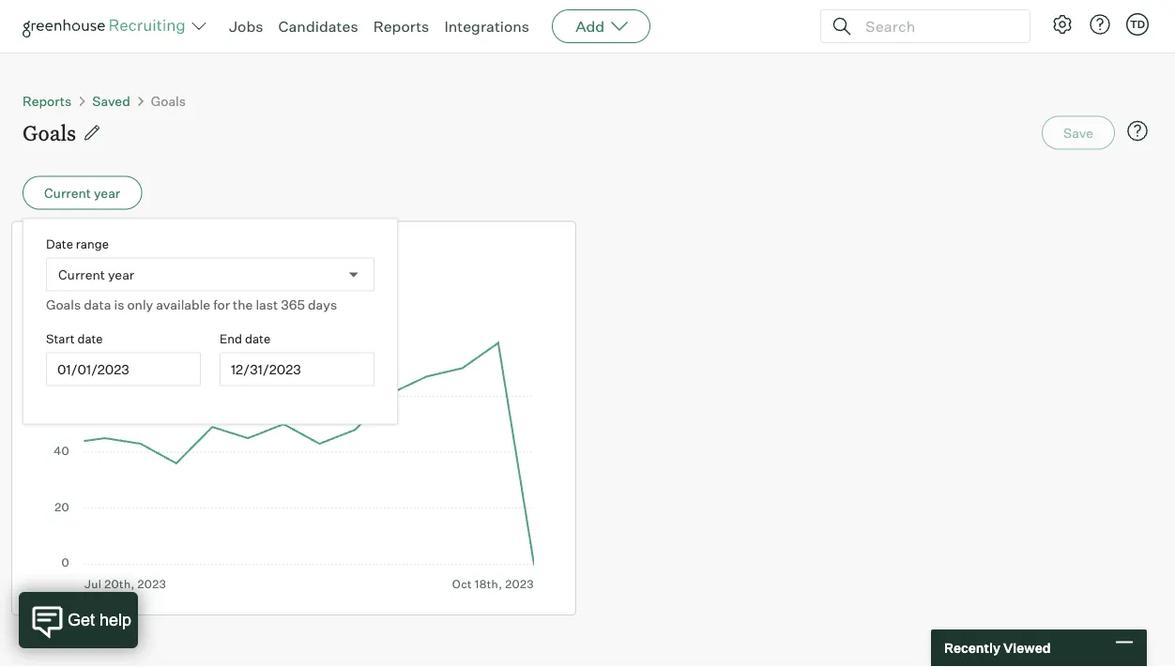 Task type: locate. For each thing, give the bounding box(es) containing it.
reports link
[[373, 17, 429, 36], [23, 92, 72, 109]]

reports link right "candidates"
[[373, 17, 429, 36]]

reports right "candidates"
[[373, 17, 429, 36]]

stage
[[104, 238, 158, 264]]

xychart image
[[54, 337, 534, 591]]

in link
[[82, 237, 104, 266]]

0 vertical spatial goals
[[151, 92, 186, 109]]

0 horizontal spatial reports link
[[23, 92, 72, 109]]

goals right saved
[[151, 92, 186, 109]]

goals left data at left top
[[46, 296, 81, 313]]

time
[[27, 238, 77, 264]]

current year
[[44, 184, 120, 201], [58, 266, 134, 283]]

in
[[82, 238, 99, 264]]

01/01/2023
[[57, 361, 129, 377]]

1 vertical spatial current year
[[58, 266, 134, 283]]

end date
[[220, 331, 270, 346]]

td button
[[1126, 13, 1149, 36]]

date
[[77, 331, 103, 346], [245, 331, 270, 346]]

reports link left saved link
[[23, 92, 72, 109]]

current down in
[[58, 266, 105, 283]]

0 horizontal spatial date
[[77, 331, 103, 346]]

days
[[308, 296, 337, 313]]

td button
[[1123, 9, 1153, 39]]

goals for 'goals' link
[[151, 92, 186, 109]]

1 vertical spatial reports
[[23, 92, 72, 109]]

goals link
[[151, 92, 186, 109]]

current
[[44, 184, 91, 201], [58, 266, 105, 283]]

1 vertical spatial year
[[108, 266, 134, 283]]

0 vertical spatial current year
[[44, 184, 120, 201]]

recently
[[944, 640, 1001, 657]]

current year down in link
[[58, 266, 134, 283]]

1 vertical spatial goals
[[23, 119, 76, 146]]

year down 'stage' link
[[108, 266, 134, 283]]

0 vertical spatial reports link
[[373, 17, 429, 36]]

0 vertical spatial current
[[44, 184, 91, 201]]

1 horizontal spatial reports link
[[373, 17, 429, 36]]

0 vertical spatial year
[[94, 184, 120, 201]]

saved link
[[92, 92, 130, 109]]

2 date from the left
[[245, 331, 270, 346]]

configure image
[[1051, 13, 1074, 36]]

date right end
[[245, 331, 270, 346]]

candidates
[[278, 17, 358, 36]]

date
[[46, 237, 73, 252]]

recently viewed
[[944, 640, 1051, 657]]

1 vertical spatial reports link
[[23, 92, 72, 109]]

last
[[256, 296, 278, 313]]

start date
[[46, 331, 103, 346]]

goals left edit image
[[23, 119, 76, 146]]

time in
[[27, 238, 104, 264]]

reports
[[373, 17, 429, 36], [23, 92, 72, 109]]

year inside button
[[94, 184, 120, 201]]

date for start date
[[77, 331, 103, 346]]

1 horizontal spatial date
[[245, 331, 270, 346]]

1 horizontal spatial reports
[[373, 17, 429, 36]]

current up date
[[44, 184, 91, 201]]

year up range
[[94, 184, 120, 201]]

reports left saved link
[[23, 92, 72, 109]]

the
[[233, 296, 253, 313]]

date right start
[[77, 331, 103, 346]]

edit image
[[83, 123, 101, 142]]

goals for goals data is only available for the last 365 days
[[46, 296, 81, 313]]

1 date from the left
[[77, 331, 103, 346]]

1 vertical spatial current
[[58, 266, 105, 283]]

goals
[[151, 92, 186, 109], [23, 119, 76, 146], [46, 296, 81, 313]]

year
[[94, 184, 120, 201], [108, 266, 134, 283]]

2 vertical spatial goals
[[46, 296, 81, 313]]

current year up date range
[[44, 184, 120, 201]]



Task type: vqa. For each thing, say whether or not it's contained in the screenshot.
FAQ icon
yes



Task type: describe. For each thing, give the bounding box(es) containing it.
available
[[156, 296, 210, 313]]

current year inside button
[[44, 184, 120, 201]]

stage link
[[104, 237, 158, 266]]

saved
[[92, 92, 130, 109]]

integrations link
[[444, 17, 530, 36]]

365
[[281, 296, 305, 313]]

0 horizontal spatial reports
[[23, 92, 72, 109]]

end
[[220, 331, 242, 346]]

data
[[84, 296, 111, 313]]

add
[[576, 17, 605, 36]]

add button
[[552, 9, 651, 43]]

greenhouse recruiting image
[[23, 15, 192, 38]]

viewed
[[1003, 640, 1051, 657]]

49%
[[54, 280, 101, 308]]

candidates link
[[278, 17, 358, 36]]

0 vertical spatial reports
[[373, 17, 429, 36]]

date range
[[46, 237, 109, 252]]

for
[[213, 296, 230, 313]]

integrations
[[444, 17, 530, 36]]

start
[[46, 331, 75, 346]]

date for end date
[[245, 331, 270, 346]]

jobs
[[229, 17, 263, 36]]

goals data is only available for the last 365 days
[[46, 296, 337, 313]]

range
[[76, 237, 109, 252]]

td
[[1130, 18, 1145, 31]]

current year button
[[23, 176, 142, 210]]

12/31/2023
[[231, 361, 301, 377]]

faq image
[[1126, 120, 1149, 142]]

Search text field
[[861, 13, 1013, 40]]

current inside button
[[44, 184, 91, 201]]

time link
[[27, 237, 82, 266]]

is
[[114, 296, 124, 313]]

only
[[127, 296, 153, 313]]

jobs link
[[229, 17, 263, 36]]



